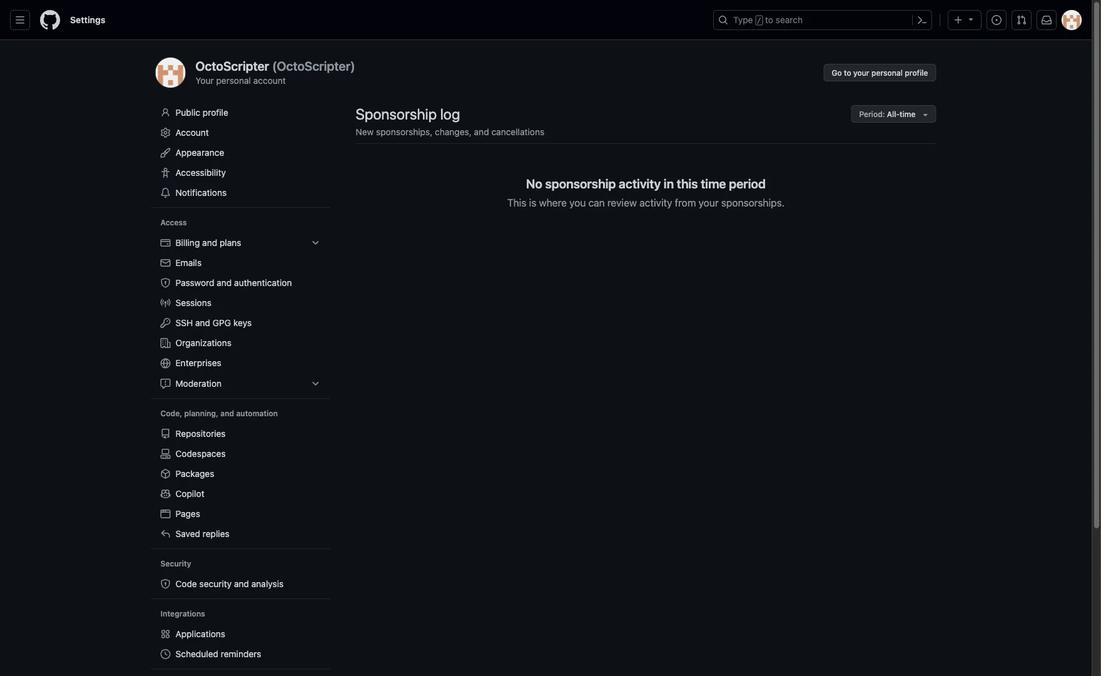 Task type: describe. For each thing, give the bounding box(es) containing it.
changes,
[[435, 126, 472, 137]]

can
[[589, 197, 605, 209]]

where
[[539, 197, 567, 209]]

broadcast image
[[161, 298, 171, 308]]

time inside no sponsorship activity in this time period this is where you can review activity from your sponsorships.
[[701, 176, 727, 191]]

sponsorships.
[[722, 197, 785, 209]]

billing
[[176, 238, 200, 248]]

enterprises link
[[156, 353, 326, 374]]

type
[[734, 15, 754, 25]]

automation
[[236, 409, 278, 418]]

public profile link
[[156, 103, 326, 123]]

moderation
[[176, 378, 222, 389]]

access
[[161, 218, 187, 227]]

packages
[[176, 469, 214, 479]]

copilot
[[176, 489, 205, 499]]

security
[[199, 579, 232, 589]]

homepage image
[[40, 10, 60, 30]]

billing and plans button
[[156, 233, 326, 253]]

settings
[[70, 15, 105, 25]]

your inside no sponsorship activity in this time period this is where you can review activity from your sponsorships.
[[699, 197, 719, 209]]

notifications
[[176, 188, 227, 198]]

code security and analysis
[[176, 579, 284, 589]]

go to your personal profile link
[[824, 64, 937, 81]]

notifications image
[[1043, 15, 1053, 25]]

this
[[508, 197, 527, 209]]

codespaces
[[176, 449, 226, 459]]

integrations
[[161, 610, 205, 618]]

accessibility image
[[161, 168, 171, 178]]

accessibility
[[176, 167, 226, 178]]

accessibility link
[[156, 163, 326, 183]]

1 horizontal spatial to
[[845, 68, 852, 77]]

access list
[[156, 233, 326, 394]]

and left 'analysis'
[[234, 579, 249, 589]]

moderation button
[[156, 374, 326, 394]]

settings link
[[65, 10, 110, 30]]

in
[[664, 176, 674, 191]]

repositories link
[[156, 424, 326, 444]]

go
[[832, 68, 843, 77]]

password and authentication link
[[156, 273, 326, 293]]

and inside sponsorship log new sponsorships, changes, and cancellations
[[474, 126, 489, 137]]

analysis
[[252, 579, 284, 589]]

code, planning, and automation
[[161, 409, 278, 418]]

(octoscripter)
[[272, 59, 355, 73]]

account link
[[156, 123, 326, 143]]

personal for to
[[872, 68, 904, 77]]

issue opened image
[[992, 15, 1002, 25]]

code,
[[161, 409, 182, 418]]

paintbrush image
[[161, 148, 171, 158]]

log
[[441, 105, 460, 123]]

octoscripter
[[196, 59, 269, 73]]

shield lock image for code security and analysis
[[161, 579, 171, 589]]

package image
[[161, 469, 171, 479]]

gpg
[[213, 318, 231, 328]]

scheduled
[[176, 649, 219, 659]]

bell image
[[161, 188, 171, 198]]

plus image
[[954, 15, 964, 25]]

search
[[776, 15, 803, 25]]

codespaces image
[[161, 449, 171, 459]]

public profile
[[176, 107, 228, 118]]

pages
[[176, 509, 200, 519]]

saved replies link
[[156, 524, 326, 544]]

all-
[[888, 110, 900, 118]]

notifications link
[[156, 183, 326, 203]]

password
[[176, 278, 214, 288]]

enterprises
[[176, 358, 222, 368]]

code security and analysis link
[[156, 574, 326, 594]]

gear image
[[161, 128, 171, 138]]

cancellations
[[492, 126, 545, 137]]

applications link
[[156, 624, 326, 644]]

sponsorship
[[356, 105, 437, 123]]

copilot link
[[156, 484, 326, 504]]

1 horizontal spatial triangle down image
[[967, 14, 977, 24]]

billing and plans
[[176, 238, 241, 248]]



Task type: locate. For each thing, give the bounding box(es) containing it.
plans
[[220, 238, 241, 248]]

copilot image
[[161, 489, 171, 499]]

and inside dropdown button
[[202, 238, 217, 248]]

personal for (octoscripter)
[[216, 75, 251, 85]]

scheduled reminders
[[176, 649, 261, 659]]

to right go
[[845, 68, 852, 77]]

1 vertical spatial profile
[[203, 107, 228, 118]]

time right 'period:'
[[900, 110, 916, 118]]

sponsorships,
[[376, 126, 433, 137]]

planning,
[[184, 409, 219, 418]]

applications
[[176, 629, 225, 639]]

command palette image
[[918, 15, 928, 25]]

keys
[[234, 318, 252, 328]]

your right "from"
[[699, 197, 719, 209]]

and down emails link
[[217, 278, 232, 288]]

octoscripter (octoscripter) your personal account
[[196, 59, 355, 85]]

emails link
[[156, 253, 326, 273]]

profile inside public profile link
[[203, 107, 228, 118]]

globe image
[[161, 358, 171, 368]]

personal up period: all-time
[[872, 68, 904, 77]]

and up the repositories link
[[221, 409, 234, 418]]

0 horizontal spatial to
[[766, 15, 774, 25]]

browser image
[[161, 509, 171, 519]]

organizations link
[[156, 333, 326, 353]]

0 horizontal spatial your
[[699, 197, 719, 209]]

sessions link
[[156, 293, 326, 313]]

0 vertical spatial to
[[766, 15, 774, 25]]

is
[[529, 197, 537, 209]]

time
[[900, 110, 916, 118], [701, 176, 727, 191]]

0 vertical spatial triangle down image
[[967, 14, 977, 24]]

pages link
[[156, 504, 326, 524]]

personal
[[872, 68, 904, 77], [216, 75, 251, 85]]

0 vertical spatial your
[[854, 68, 870, 77]]

time right this
[[701, 176, 727, 191]]

saved replies
[[176, 529, 230, 539]]

new
[[356, 126, 374, 137]]

reply image
[[161, 529, 171, 539]]

activity
[[619, 176, 661, 191], [640, 197, 673, 209]]

saved
[[176, 529, 200, 539]]

triangle down image right all-
[[921, 110, 931, 120]]

public
[[176, 107, 200, 118]]

triangle down image
[[967, 14, 977, 24], [921, 110, 931, 120]]

integrations list
[[156, 624, 326, 664]]

shield lock image left code
[[161, 579, 171, 589]]

codespaces link
[[156, 444, 326, 464]]

1 vertical spatial your
[[699, 197, 719, 209]]

organizations
[[176, 338, 232, 348]]

account
[[253, 75, 286, 85]]

your right go
[[854, 68, 870, 77]]

mail image
[[161, 258, 171, 268]]

personal down the octoscripter
[[216, 75, 251, 85]]

repositories
[[176, 429, 226, 439]]

this
[[677, 176, 699, 191]]

0 vertical spatial profile
[[906, 68, 929, 77]]

no
[[527, 176, 543, 191]]

go to your personal profile
[[832, 68, 929, 77]]

review
[[608, 197, 637, 209]]

your
[[196, 75, 214, 85]]

/
[[757, 16, 762, 25]]

ssh
[[176, 318, 193, 328]]

1 horizontal spatial profile
[[906, 68, 929, 77]]

and
[[474, 126, 489, 137], [202, 238, 217, 248], [217, 278, 232, 288], [195, 318, 210, 328], [221, 409, 234, 418], [234, 579, 249, 589]]

activity up 'review'
[[619, 176, 661, 191]]

0 horizontal spatial personal
[[216, 75, 251, 85]]

authentication
[[234, 278, 292, 288]]

password and authentication
[[176, 278, 292, 288]]

1 horizontal spatial personal
[[872, 68, 904, 77]]

personal inside octoscripter (octoscripter) your personal account
[[216, 75, 251, 85]]

shield lock image inside password and authentication link
[[161, 278, 171, 288]]

0 horizontal spatial profile
[[203, 107, 228, 118]]

account
[[176, 127, 209, 138]]

packages link
[[156, 464, 326, 484]]

0 vertical spatial time
[[900, 110, 916, 118]]

shield lock image for password and authentication
[[161, 278, 171, 288]]

period
[[730, 176, 766, 191]]

0 horizontal spatial triangle down image
[[921, 110, 931, 120]]

1 vertical spatial triangle down image
[[921, 110, 931, 120]]

replies
[[203, 529, 230, 539]]

appearance link
[[156, 143, 326, 163]]

1 horizontal spatial your
[[854, 68, 870, 77]]

period:
[[860, 110, 886, 118]]

appearance
[[176, 147, 224, 158]]

repo image
[[161, 429, 171, 439]]

type / to search
[[734, 15, 803, 25]]

and right ssh
[[195, 318, 210, 328]]

activity down in
[[640, 197, 673, 209]]

0 vertical spatial shield lock image
[[161, 278, 171, 288]]

code, planning, and automation list
[[156, 424, 326, 544]]

git pull request image
[[1017, 15, 1027, 25]]

shield lock image inside code security and analysis link
[[161, 579, 171, 589]]

apps image
[[161, 629, 171, 639]]

person image
[[161, 108, 171, 118]]

ssh and gpg keys link
[[156, 313, 326, 333]]

shield lock image
[[161, 278, 171, 288], [161, 579, 171, 589]]

triangle down image right the plus icon
[[967, 14, 977, 24]]

your
[[854, 68, 870, 77], [699, 197, 719, 209]]

organization image
[[161, 338, 171, 348]]

period: all-time
[[860, 110, 916, 118]]

code
[[176, 579, 197, 589]]

1 vertical spatial shield lock image
[[161, 579, 171, 589]]

and right changes,
[[474, 126, 489, 137]]

and left plans at left top
[[202, 238, 217, 248]]

you
[[570, 197, 586, 209]]

profile up period: all-time
[[906, 68, 929, 77]]

sessions
[[176, 298, 212, 308]]

@octoscripter image
[[156, 58, 186, 88]]

clock image
[[161, 649, 171, 659]]

1 vertical spatial to
[[845, 68, 852, 77]]

1 horizontal spatial time
[[900, 110, 916, 118]]

sponsorship log new sponsorships, changes, and cancellations
[[356, 105, 545, 137]]

reminders
[[221, 649, 261, 659]]

0 horizontal spatial time
[[701, 176, 727, 191]]

profile
[[906, 68, 929, 77], [203, 107, 228, 118]]

1 shield lock image from the top
[[161, 278, 171, 288]]

1 vertical spatial activity
[[640, 197, 673, 209]]

key image
[[161, 318, 171, 328]]

no sponsorship activity in this time period this is where you can review activity from your sponsorships.
[[508, 176, 785, 209]]

0 vertical spatial activity
[[619, 176, 661, 191]]

scheduled reminders link
[[156, 644, 326, 664]]

shield lock image up broadcast image
[[161, 278, 171, 288]]

to
[[766, 15, 774, 25], [845, 68, 852, 77]]

sponsorship
[[546, 176, 616, 191]]

profile inside go to your personal profile link
[[906, 68, 929, 77]]

ssh and gpg keys
[[176, 318, 252, 328]]

from
[[675, 197, 697, 209]]

emails
[[176, 258, 202, 268]]

security
[[161, 559, 191, 568]]

to right /
[[766, 15, 774, 25]]

1 vertical spatial time
[[701, 176, 727, 191]]

2 shield lock image from the top
[[161, 579, 171, 589]]

profile right public
[[203, 107, 228, 118]]



Task type: vqa. For each thing, say whether or not it's contained in the screenshot.
1st shield lock icon from the top
no



